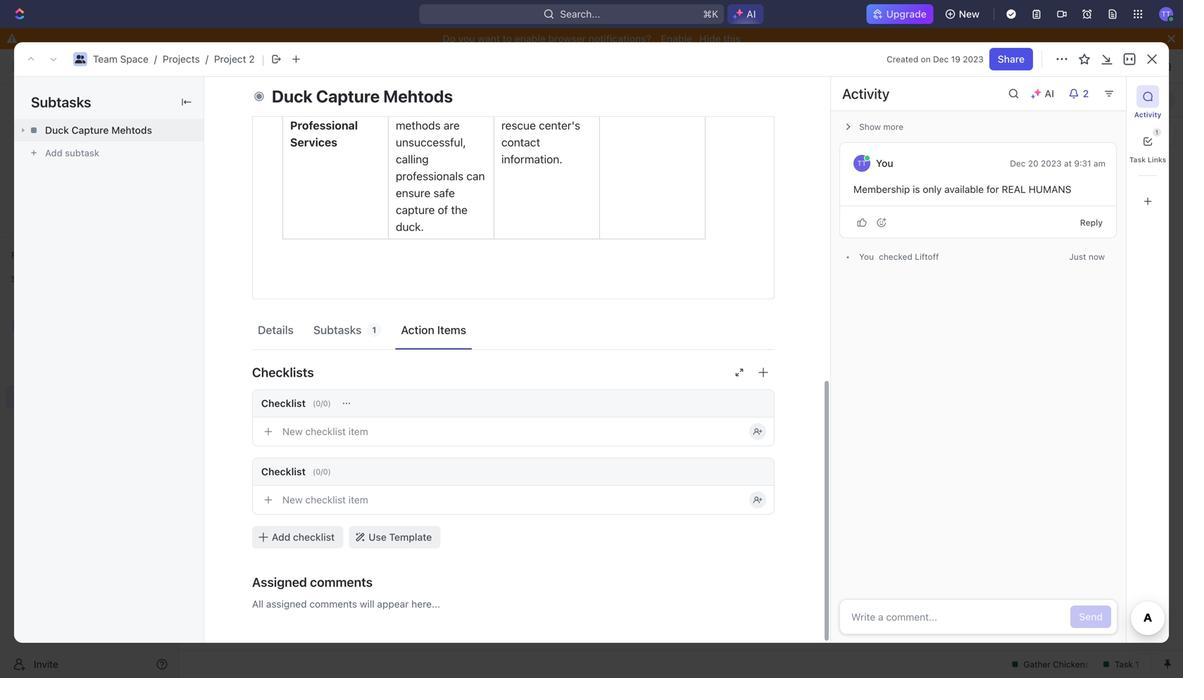 Task type: describe. For each thing, give the bounding box(es) containing it.
trap
[[396, 9, 417, 22]]

gantt link
[[371, 91, 399, 110]]

home link
[[6, 89, 173, 112]]

0/4 button
[[325, 318, 353, 332]]

professionals
[[396, 169, 464, 183]]

action
[[401, 323, 435, 337]]

grant payment
[[253, 319, 322, 330]]

tree inside sidebar navigation
[[6, 290, 173, 480]]

‎task 1
[[253, 209, 281, 221]]

task down the ‎task 1
[[274, 234, 295, 246]]

get
[[437, 60, 453, 73]]

customize
[[1023, 94, 1072, 106]]

liftoff
[[915, 252, 939, 262]]

assigned
[[266, 598, 307, 610]]

reply
[[1081, 218, 1103, 227]]

calendar link
[[303, 91, 348, 110]]

1 new checklist item from the top
[[283, 426, 368, 437]]

are
[[444, 119, 460, 132]]

all assigned comments will appear here...
[[252, 598, 440, 610]]

you checked liftoff
[[859, 252, 939, 262]]

team for team space / projects / project 2 |
[[93, 53, 118, 65]]

0 horizontal spatial mehtods
[[111, 124, 152, 136]]

0 vertical spatial subtasks
[[31, 94, 91, 110]]

1 horizontal spatial user group image
[[75, 55, 86, 63]]

reply button
[[1075, 214, 1109, 231]]

1 checklist from the top
[[261, 398, 306, 409]]

1 vertical spatial new
[[283, 426, 303, 437]]

2 (0/0) from the top
[[313, 467, 331, 477]]

1 button
[[1137, 128, 1162, 153]]

team space / projects / project 2 |
[[93, 52, 265, 66]]

comments inside dropdown button
[[310, 575, 373, 590]]

1 horizontal spatial projects
[[291, 60, 328, 72]]

1 vertical spatial checklist
[[305, 494, 346, 506]]

0 horizontal spatial 1
[[277, 209, 281, 221]]

1 (0/0) from the top
[[313, 399, 331, 408]]

add task button for in progress
[[247, 342, 300, 359]]

now
[[1089, 252, 1105, 262]]

add up search tasks... text box
[[1091, 95, 1108, 105]]

duck.
[[396, 220, 424, 234]]

1 horizontal spatial ai button
[[1025, 82, 1063, 105]]

appear
[[377, 598, 409, 610]]

1 vertical spatial subtasks
[[314, 323, 362, 337]]

only
[[923, 184, 942, 195]]

by
[[396, 0, 409, 5]]

space for team space / projects / project 2 |
[[120, 53, 149, 65]]

add checklist button
[[252, 526, 343, 549]]

humans
[[1029, 184, 1072, 195]]

tt button
[[1155, 3, 1178, 25]]

subtask
[[65, 148, 99, 158]]

am
[[1094, 159, 1106, 168]]

share up ai dropdown button
[[1014, 60, 1041, 72]]

a
[[466, 0, 472, 5]]

Search tasks... text field
[[1034, 124, 1175, 145]]

0 vertical spatial add task button
[[1086, 92, 1134, 109]]

0 vertical spatial add task
[[1091, 95, 1129, 105]]

available
[[945, 184, 984, 195]]

in
[[232, 273, 241, 283]]

team for team space
[[206, 60, 230, 72]]

add inside 'button'
[[45, 148, 62, 158]]

to do
[[232, 383, 259, 393]]

1 item from the top
[[349, 426, 368, 437]]

send
[[1079, 611, 1103, 623]]

task links
[[1130, 156, 1167, 164]]

just
[[1070, 252, 1087, 262]]

notifications?
[[589, 33, 652, 44]]

enable
[[515, 33, 546, 44]]

0 horizontal spatial duck capture mehtods
[[45, 124, 152, 136]]

all
[[252, 598, 264, 610]]

add down ‎task
[[253, 234, 271, 246]]

add task for in progress
[[253, 344, 295, 356]]

task down details "button"
[[274, 344, 295, 356]]

trapped.
[[396, 76, 439, 90]]

1 vertical spatial comments
[[310, 598, 357, 610]]

favorites button
[[6, 247, 62, 263]]

show more button
[[840, 117, 1117, 137]]

0 horizontal spatial dec
[[933, 54, 949, 64]]

here...
[[412, 598, 440, 610]]

contact
[[502, 136, 540, 149]]

9:31
[[1075, 159, 1092, 168]]

2 new checklist item from the top
[[283, 494, 368, 506]]

2023 inside task sidebar content section
[[1041, 159, 1062, 168]]

activity inside task sidebar navigation tab list
[[1135, 111, 1162, 119]]

2 button
[[1063, 82, 1098, 105]]

calling
[[290, 102, 328, 115]]

inbox link
[[6, 113, 173, 136]]

0 horizontal spatial projects link
[[163, 53, 200, 65]]

progress
[[243, 273, 289, 283]]

up
[[450, 0, 463, 5]]

⌘k
[[703, 8, 719, 20]]

0/4
[[338, 320, 351, 330]]

do
[[246, 383, 259, 393]]

details button
[[252, 317, 299, 343]]

if the above methods are unsuccessful, calling professionals can ensure safe capture of the duck.
[[396, 102, 488, 234]]

task sidebar content section
[[828, 77, 1127, 643]]

assigned comments
[[252, 575, 373, 590]]

checked
[[879, 252, 913, 262]]

upgrade
[[887, 8, 927, 20]]

calling
[[396, 153, 429, 166]]

links
[[1148, 156, 1167, 164]]

1 horizontal spatial 1
[[372, 325, 377, 335]]

walk
[[451, 43, 474, 56]]

project 2 link
[[214, 53, 255, 65]]

0 horizontal spatial to
[[232, 383, 244, 393]]

above
[[425, 102, 456, 115]]

do you want to enable browser notifications? enable hide this
[[443, 33, 741, 44]]

0 horizontal spatial team space link
[[93, 53, 149, 65]]

real
[[1002, 184, 1026, 195]]

team space
[[206, 60, 261, 72]]

local
[[512, 102, 536, 115]]

animal
[[539, 102, 572, 115]]

add down details
[[253, 344, 271, 356]]

share up customize button
[[998, 53, 1025, 65]]

assignees
[[596, 130, 637, 139]]

ducks
[[396, 43, 426, 56]]

2 item from the top
[[349, 494, 368, 506]]

gantt
[[374, 94, 399, 106]]

0 horizontal spatial 2023
[[963, 54, 984, 64]]

details
[[258, 323, 294, 337]]



Task type: locate. For each thing, give the bounding box(es) containing it.
more
[[884, 122, 904, 132]]

task sidebar navigation tab list
[[1130, 85, 1167, 213]]

center's
[[539, 119, 581, 132]]

1 vertical spatial add task button
[[247, 232, 300, 249]]

add checklist
[[272, 532, 335, 543]]

(0/0) up add checklist
[[313, 467, 331, 477]]

add task up search tasks... text box
[[1091, 95, 1129, 105]]

dec left the 19 at right top
[[933, 54, 949, 64]]

cage
[[419, 9, 444, 22]]

1 horizontal spatial space
[[233, 60, 261, 72]]

created
[[887, 54, 919, 64]]

activity inside task sidebar content section
[[843, 85, 890, 102]]

1 vertical spatial 2023
[[1041, 159, 1062, 168]]

user group image left project in the top left of the page
[[193, 63, 202, 70]]

add task button down the ‎task 1
[[247, 232, 300, 249]]

1 horizontal spatial to
[[503, 33, 512, 44]]

1 horizontal spatial team space link
[[188, 58, 265, 75]]

use
[[369, 532, 387, 543]]

task inside tab list
[[1130, 156, 1146, 164]]

in progress
[[232, 273, 289, 283]]

0 vertical spatial ai
[[747, 8, 756, 20]]

add inside button
[[272, 532, 291, 543]]

information.
[[502, 153, 563, 166]]

show
[[859, 122, 881, 132]]

0 vertical spatial (0/0)
[[313, 399, 331, 408]]

capture up professional
[[316, 86, 380, 106]]

20
[[1028, 159, 1039, 168]]

dec 20 2023 at 9:31 am
[[1010, 159, 1106, 168]]

1 vertical spatial ai button
[[1025, 82, 1063, 105]]

add task button down details
[[247, 342, 300, 359]]

tt
[[1162, 10, 1171, 18], [858, 159, 867, 167]]

1 vertical spatial to
[[232, 383, 244, 393]]

project
[[214, 53, 246, 65]]

0 vertical spatial checklist
[[261, 398, 306, 409]]

favorites
[[11, 250, 48, 260]]

at
[[1064, 159, 1072, 168]]

2 inside dropdown button
[[1083, 88, 1089, 99]]

membership is only available for real humans
[[854, 184, 1075, 195]]

0 horizontal spatial can
[[429, 43, 448, 56]]

automations
[[1063, 60, 1122, 72]]

user group image inside team space link
[[193, 63, 202, 70]]

0 horizontal spatial you
[[859, 252, 874, 262]]

add task for complete
[[253, 234, 295, 246]]

0 horizontal spatial subtasks
[[31, 94, 91, 110]]

1 right ‎task
[[277, 209, 281, 221]]

add left subtask at the left top of the page
[[45, 148, 62, 158]]

0 vertical spatial tt
[[1162, 10, 1171, 18]]

add task down the ‎task 1
[[253, 234, 295, 246]]

0 horizontal spatial projects
[[163, 53, 200, 65]]

use template
[[369, 532, 432, 543]]

inbox
[[34, 119, 59, 130]]

tt inside task sidebar content section
[[858, 159, 867, 167]]

user group image inside sidebar navigation
[[14, 321, 25, 330]]

0 vertical spatial 2023
[[963, 54, 984, 64]]

projects link left project in the top left of the page
[[163, 53, 200, 65]]

1 vertical spatial checklist (0/0)
[[261, 466, 331, 478]]

checklist (0/0)
[[261, 398, 331, 409], [261, 466, 331, 478]]

new
[[959, 8, 980, 20], [283, 426, 303, 437], [283, 494, 303, 506]]

0 vertical spatial you
[[876, 157, 894, 169]]

projects inside team space / projects / project 2 |
[[163, 53, 200, 65]]

you for you
[[876, 157, 894, 169]]

2 / from the left
[[206, 53, 208, 65]]

duck
[[272, 86, 313, 106], [45, 124, 69, 136]]

user group image
[[75, 55, 86, 63], [193, 63, 202, 70], [14, 321, 25, 330]]

spaces
[[11, 274, 41, 284]]

hide
[[700, 33, 721, 44]]

0 vertical spatial the
[[406, 102, 422, 115]]

professional
[[290, 119, 358, 132]]

can
[[429, 43, 448, 56], [467, 169, 485, 183]]

1 horizontal spatial projects link
[[273, 58, 332, 75]]

tree
[[6, 290, 173, 480]]

activity up show
[[843, 85, 890, 102]]

0 vertical spatial dec
[[933, 54, 949, 64]]

2023 left at
[[1041, 159, 1062, 168]]

calendar
[[306, 94, 348, 106]]

1 horizontal spatial you
[[876, 157, 894, 169]]

2 horizontal spatial 1
[[1156, 129, 1159, 136]]

2 left | in the top of the page
[[249, 53, 255, 65]]

add up assigned
[[272, 532, 291, 543]]

1 horizontal spatial tt
[[1162, 10, 1171, 18]]

a local animal rescue center's contact information.
[[502, 102, 584, 166]]

checklist down 4
[[261, 398, 306, 409]]

duck capture mehtods
[[272, 86, 453, 106], [45, 124, 152, 136]]

0 vertical spatial item
[[349, 426, 368, 437]]

2 vertical spatial new
[[283, 494, 303, 506]]

new inside button
[[959, 8, 980, 20]]

if
[[396, 102, 403, 115]]

2023 right the 19 at right top
[[963, 54, 984, 64]]

0 horizontal spatial user group image
[[14, 321, 25, 330]]

subtasks right details
[[314, 323, 362, 337]]

1 checklist (0/0) from the top
[[261, 398, 331, 409]]

(0/0) down checklists at the left of page
[[313, 399, 331, 408]]

1 vertical spatial duck capture mehtods
[[45, 124, 152, 136]]

1 horizontal spatial team
[[206, 60, 230, 72]]

you up "membership"
[[876, 157, 894, 169]]

item
[[349, 426, 368, 437], [349, 494, 368, 506]]

comments up all assigned comments will appear here...
[[310, 575, 373, 590]]

0 horizontal spatial ai
[[747, 8, 756, 20]]

1 vertical spatial you
[[859, 252, 874, 262]]

team up home link
[[93, 53, 118, 65]]

0 horizontal spatial capture
[[72, 124, 109, 136]]

capture
[[396, 203, 435, 217]]

can inside the if the above methods are unsuccessful, calling professionals can ensure safe capture of the duck.
[[467, 169, 485, 183]]

automations button
[[1056, 56, 1129, 77]]

1 vertical spatial 1
[[277, 209, 281, 221]]

space for team space
[[233, 60, 261, 72]]

1 vertical spatial new checklist item
[[283, 494, 368, 506]]

projects left project in the top left of the page
[[163, 53, 200, 65]]

add subtask button
[[14, 142, 204, 164]]

0 vertical spatial checklist (0/0)
[[261, 398, 331, 409]]

0 vertical spatial can
[[429, 43, 448, 56]]

add task button up search tasks... text box
[[1086, 92, 1134, 109]]

1 horizontal spatial 2
[[1083, 88, 1089, 99]]

2023
[[963, 54, 984, 64], [1041, 159, 1062, 168]]

use template button
[[349, 526, 441, 549]]

1 vertical spatial can
[[467, 169, 485, 183]]

1 horizontal spatial subtasks
[[314, 323, 362, 337]]

search...
[[560, 8, 600, 20]]

1 vertical spatial tt
[[858, 159, 867, 167]]

1 horizontal spatial activity
[[1135, 111, 1162, 119]]

0 vertical spatial mehtods
[[384, 86, 453, 106]]

/
[[154, 53, 157, 65], [206, 53, 208, 65]]

subtasks up inbox
[[31, 94, 91, 110]]

unsuccessful,
[[396, 136, 466, 149]]

1 horizontal spatial ai
[[1045, 88, 1055, 99]]

ai button up this
[[728, 4, 764, 24]]

you
[[458, 33, 475, 44]]

add
[[1091, 95, 1108, 105], [45, 148, 62, 158], [253, 234, 271, 246], [253, 344, 271, 356], [272, 532, 291, 543]]

can inside "by setting up a trap cage with food inside, ducks can walk in, then get trapped."
[[429, 43, 448, 56]]

1 vertical spatial dec
[[1010, 159, 1026, 168]]

the right 'if'
[[406, 102, 422, 115]]

0 vertical spatial new
[[959, 8, 980, 20]]

1 horizontal spatial mehtods
[[384, 86, 453, 106]]

ai inside dropdown button
[[1045, 88, 1055, 99]]

1 vertical spatial item
[[349, 494, 368, 506]]

dec inside task sidebar content section
[[1010, 159, 1026, 168]]

add subtask
[[45, 148, 99, 158]]

team left | in the top of the page
[[206, 60, 230, 72]]

on
[[921, 54, 931, 64]]

1 vertical spatial activity
[[1135, 111, 1162, 119]]

1 right 0/4
[[372, 325, 377, 335]]

projects link right | in the top of the page
[[273, 58, 332, 75]]

for
[[987, 184, 1000, 195]]

add task down details "button"
[[253, 344, 295, 356]]

setting
[[412, 0, 447, 5]]

capture up docs link
[[72, 124, 109, 136]]

new up the 19 at right top
[[959, 8, 980, 20]]

(0/0)
[[313, 399, 331, 408], [313, 467, 331, 477]]

activity up 1 button
[[1135, 111, 1162, 119]]

0 vertical spatial new checklist item
[[283, 426, 368, 437]]

checklist (0/0) down 4
[[261, 398, 331, 409]]

checklist up add checklist button
[[261, 466, 306, 478]]

new down checklists at the left of page
[[283, 426, 303, 437]]

ai left 2 dropdown button
[[1045, 88, 1055, 99]]

1 horizontal spatial capture
[[316, 86, 380, 106]]

methods
[[396, 119, 441, 132]]

food
[[396, 26, 419, 39]]

0 vertical spatial 1
[[1156, 129, 1159, 136]]

0 vertical spatial capture
[[316, 86, 380, 106]]

2 vertical spatial checklist
[[293, 532, 335, 543]]

checklist (0/0) up add checklist button
[[261, 466, 331, 478]]

task left links
[[1130, 156, 1146, 164]]

‎task
[[253, 209, 274, 221]]

team space link
[[93, 53, 149, 65], [188, 58, 265, 75]]

0 vertical spatial ai button
[[728, 4, 764, 24]]

sidebar navigation
[[0, 49, 180, 678]]

payment
[[282, 319, 322, 330]]

team inside team space / projects / project 2 |
[[93, 53, 118, 65]]

space up home link
[[120, 53, 149, 65]]

dec left '20'
[[1010, 159, 1026, 168]]

0 vertical spatial duck capture mehtods
[[272, 86, 453, 106]]

mehtods
[[384, 86, 453, 106], [111, 124, 152, 136]]

you
[[876, 157, 894, 169], [859, 252, 874, 262]]

ensure
[[396, 186, 431, 200]]

then
[[411, 60, 434, 73]]

user group image up home link
[[75, 55, 86, 63]]

you for you checked liftoff
[[859, 252, 874, 262]]

1 horizontal spatial 2023
[[1041, 159, 1062, 168]]

2 vertical spatial add task button
[[247, 342, 300, 359]]

projects link
[[163, 53, 200, 65], [273, 58, 332, 75]]

duck capture mehtods link
[[14, 119, 204, 142]]

tt inside dropdown button
[[1162, 10, 1171, 18]]

2 down automations button at the right top of the page
[[1083, 88, 1089, 99]]

1 / from the left
[[154, 53, 157, 65]]

1
[[1156, 129, 1159, 136], [277, 209, 281, 221], [372, 325, 377, 335]]

0 vertical spatial checklist
[[305, 426, 346, 437]]

1 vertical spatial (0/0)
[[313, 467, 331, 477]]

show more
[[859, 122, 904, 132]]

0 horizontal spatial duck
[[45, 124, 69, 136]]

with
[[447, 9, 469, 22]]

to right want
[[503, 33, 512, 44]]

0 vertical spatial duck
[[272, 86, 313, 106]]

1 up links
[[1156, 129, 1159, 136]]

to left the do
[[232, 383, 244, 393]]

2 checklist (0/0) from the top
[[261, 466, 331, 478]]

0 horizontal spatial activity
[[843, 85, 890, 102]]

19
[[952, 54, 961, 64]]

membership
[[854, 184, 910, 195]]

1 horizontal spatial can
[[467, 169, 485, 183]]

table link
[[423, 91, 450, 110]]

can right professionals at top left
[[467, 169, 485, 183]]

0 horizontal spatial 2
[[249, 53, 255, 65]]

2 vertical spatial add task
[[253, 344, 295, 356]]

team
[[93, 53, 118, 65], [206, 60, 230, 72]]

1 vertical spatial 2
[[1083, 88, 1089, 99]]

0 vertical spatial activity
[[843, 85, 890, 102]]

you left checked at the right of page
[[859, 252, 874, 262]]

list
[[263, 94, 280, 106]]

new checklist item
[[283, 426, 368, 437], [283, 494, 368, 506]]

1 vertical spatial capture
[[72, 124, 109, 136]]

new up add checklist button
[[283, 494, 303, 506]]

0 horizontal spatial the
[[406, 102, 422, 115]]

1 vertical spatial duck
[[45, 124, 69, 136]]

ai
[[747, 8, 756, 20], [1045, 88, 1055, 99]]

ai button down automations button at the right top of the page
[[1025, 82, 1063, 105]]

new button
[[940, 3, 988, 25]]

user group image down spaces
[[14, 321, 25, 330]]

0 horizontal spatial ai button
[[728, 4, 764, 24]]

task up search tasks... text box
[[1110, 95, 1129, 105]]

space left | in the top of the page
[[233, 60, 261, 72]]

2 checklist from the top
[[261, 466, 306, 478]]

invite
[[34, 659, 58, 670]]

|
[[262, 52, 265, 66]]

the right of on the top
[[451, 203, 468, 217]]

checklist
[[305, 426, 346, 437], [305, 494, 346, 506], [293, 532, 335, 543]]

calling professional services
[[290, 102, 361, 149]]

0 horizontal spatial /
[[154, 53, 157, 65]]

1 vertical spatial checklist
[[261, 466, 306, 478]]

task
[[1110, 95, 1129, 105], [1130, 156, 1146, 164], [274, 234, 295, 246], [274, 344, 295, 356]]

want
[[478, 33, 500, 44]]

can down inside,
[[429, 43, 448, 56]]

add task button for complete
[[247, 232, 300, 249]]

add task button
[[1086, 92, 1134, 109], [247, 232, 300, 249], [247, 342, 300, 359]]

0 vertical spatial 2
[[249, 53, 255, 65]]

1 horizontal spatial dec
[[1010, 159, 1026, 168]]

0 vertical spatial comments
[[310, 575, 373, 590]]

ai right ⌘k
[[747, 8, 756, 20]]

share
[[998, 53, 1025, 65], [1014, 60, 1041, 72]]

space inside team space / projects / project 2 |
[[120, 53, 149, 65]]

1 horizontal spatial the
[[451, 203, 468, 217]]

0 horizontal spatial team
[[93, 53, 118, 65]]

1 vertical spatial the
[[451, 203, 468, 217]]

0 horizontal spatial tt
[[858, 159, 867, 167]]

1 vertical spatial add task
[[253, 234, 295, 246]]

1 horizontal spatial /
[[206, 53, 208, 65]]

checklist inside button
[[293, 532, 335, 543]]

1 vertical spatial mehtods
[[111, 124, 152, 136]]

projects up calendar 'link'
[[291, 60, 328, 72]]

2 inside team space / projects / project 2 |
[[249, 53, 255, 65]]

customize button
[[1005, 91, 1077, 110]]

add task
[[1091, 95, 1129, 105], [253, 234, 295, 246], [253, 344, 295, 356]]

2 horizontal spatial user group image
[[193, 63, 202, 70]]

comments down assigned comments
[[310, 598, 357, 610]]

1 inside button
[[1156, 129, 1159, 136]]

docs link
[[6, 137, 173, 160]]



Task type: vqa. For each thing, say whether or not it's contained in the screenshot.
the topmost "Task 3"
no



